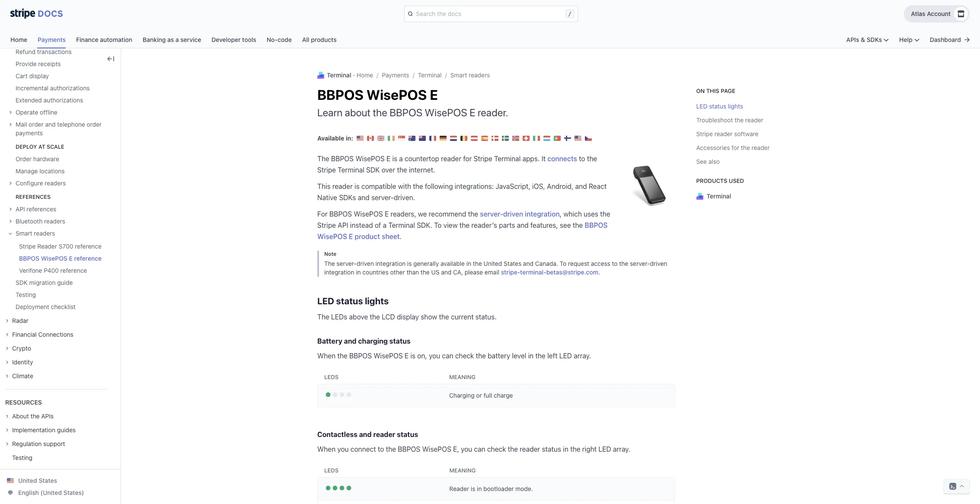 Task type: describe. For each thing, give the bounding box(es) containing it.
features,
[[531, 221, 558, 229]]

1 vertical spatial a
[[399, 155, 403, 163]]

2 horizontal spatial driven
[[650, 260, 668, 267]]

verifone
[[19, 267, 42, 274]]

ca image
[[367, 135, 374, 142]]

authorizations for extended authorizations
[[44, 96, 83, 104]]

0 horizontal spatial to
[[378, 446, 384, 453]]

server- right access on the bottom right of page
[[630, 260, 650, 267]]

full
[[484, 392, 492, 399]]

stripe-terminal-betas@stripe.com .
[[501, 269, 600, 276]]

four filled circles that signify the bbpos wisepos e is in bootloader mode image
[[325, 485, 353, 492]]

incremental authorizations link
[[9, 84, 90, 93]]

states inside the server-driven integration is generally available in the united states and canada. to request access to the server-driven integration in countries other than the us and ca, please email
[[504, 260, 522, 267]]

dropdown closed image for financial connections
[[5, 333, 9, 337]]

reader down the nl icon
[[441, 155, 462, 163]]

current
[[451, 313, 474, 321]]

reader down the troubleshoot the reader
[[715, 130, 733, 138]]

led up the battery
[[317, 296, 334, 306]]

0 horizontal spatial driven
[[357, 260, 374, 267]]

stripe inside to the stripe terminal sdk over the internet.
[[317, 166, 336, 174]]

extended
[[16, 96, 42, 104]]

1 horizontal spatial smart readers
[[451, 71, 490, 79]]

when you connect to the bbpos wisepos e, you can check the reader status in the right led array.
[[317, 446, 631, 453]]

s700
[[59, 243, 73, 250]]

service
[[180, 36, 201, 43]]

the for the leds above the lcd display show the current status.
[[317, 313, 329, 321]]

incremental authorizations
[[16, 84, 90, 92]]

canada.
[[535, 260, 558, 267]]

led status lights link
[[697, 103, 744, 110]]

dropdown open image
[[9, 232, 12, 235]]

server- inside this reader is compatible with the following integrations: javascript, ios, android, and react native sdks and server-driven.
[[371, 194, 394, 202]]

stripe reader software
[[697, 130, 759, 138]]

verifone p400 reference link
[[12, 266, 87, 275]]

click to collapse the sidebar and hide the navigation image
[[107, 55, 114, 62]]

states inside united states popup button
[[39, 477, 57, 484]]

all products
[[302, 36, 337, 43]]

bbpos wisepos e learn about the bbpos wisepos e reader.
[[317, 87, 508, 119]]

the left battery
[[476, 352, 486, 360]]

1 horizontal spatial smart
[[451, 71, 467, 79]]

with
[[398, 183, 411, 190]]

0 horizontal spatial terminal link
[[317, 71, 351, 80]]

is up over
[[392, 155, 398, 163]]

it
[[542, 155, 546, 163]]

apps.
[[523, 155, 540, 163]]

pt image
[[554, 135, 561, 142]]

implementation guides link
[[5, 426, 76, 435]]

developer tools
[[212, 36, 256, 43]]

1 horizontal spatial for
[[732, 144, 740, 151]]

the down software
[[742, 144, 751, 151]]

united inside united states popup button
[[18, 477, 37, 484]]

the up "mode."
[[508, 446, 518, 453]]

extended authorizations link
[[9, 96, 83, 105]]

0 horizontal spatial lights
[[365, 296, 389, 306]]

all products link
[[302, 34, 337, 48]]

1 vertical spatial home
[[357, 71, 373, 79]]

sdks inside button
[[867, 36, 882, 43]]

hardware
[[33, 155, 59, 163]]

1 vertical spatial reader
[[450, 485, 469, 493]]

ca,
[[453, 269, 463, 276]]

no-code
[[267, 36, 292, 43]]

wisepos up "de" image
[[425, 106, 467, 119]]

dropdown closed image for configure readers
[[9, 182, 12, 185]]

1 horizontal spatial you
[[429, 352, 440, 360]]

stripe inside "link"
[[19, 243, 36, 250]]

about the apis link
[[5, 412, 54, 421]]

radar link
[[5, 317, 28, 325]]

payments link for top home link
[[38, 34, 76, 48]]

in left countries
[[356, 269, 361, 276]]

charging
[[358, 337, 388, 345]]

battery
[[317, 337, 343, 345]]

1 vertical spatial smart readers link
[[9, 229, 102, 238]]

radar
[[12, 317, 28, 324]]

led right right at the bottom
[[599, 446, 611, 453]]

1 vertical spatial sdk
[[16, 279, 28, 286]]

2 meaning from the top
[[450, 467, 476, 474]]

to inside , which uses the stripe api instead of a terminal sdk. to view the reader's parts and features, see the
[[434, 221, 442, 229]]

in right level
[[528, 352, 534, 360]]

developer tools link
[[212, 34, 267, 48]]

learn
[[317, 106, 343, 119]]

reader up connect
[[373, 431, 395, 439]]

a inside , which uses the stripe api instead of a terminal sdk. to view the reader's parts and features, see the
[[383, 221, 387, 229]]

the right over
[[397, 166, 407, 174]]

e inside bbpos wisepos e product sheet
[[349, 233, 353, 240]]

,
[[560, 210, 562, 218]]

0 vertical spatial check
[[455, 352, 474, 360]]

the bbpos wisepos e is a countertop reader for stripe terminal apps. it connects
[[317, 155, 577, 163]]

of
[[375, 221, 381, 229]]

charge
[[494, 392, 513, 399]]

access
[[591, 260, 611, 267]]

the for the server-driven integration is generally available in the united states and canada. to request access to the server-driven integration in countries other than the us and ca, please email
[[324, 260, 335, 267]]

(united
[[40, 489, 62, 497]]

recommend
[[429, 210, 466, 218]]

in left bootloader
[[477, 485, 482, 493]]

on this page
[[697, 87, 736, 94]]

when for when the bbpos wisepos e is on, you can check the battery level in the left led array.
[[317, 352, 336, 360]]

api inside , which uses the stripe api instead of a terminal sdk. to view the reader's parts and features, see the
[[338, 221, 348, 229]]

parts
[[499, 221, 515, 229]]

and up connect
[[359, 431, 372, 439]]

see also
[[697, 158, 720, 165]]

1 horizontal spatial terminal link
[[418, 71, 442, 79]]

and down compatible
[[358, 194, 370, 202]]

the right access on the bottom right of page
[[620, 260, 629, 267]]

in up "please"
[[467, 260, 472, 267]]

terminal down se icon
[[494, 155, 521, 163]]

this
[[707, 87, 720, 94]]

sheet
[[382, 233, 400, 240]]

bluetooth readers
[[16, 218, 65, 225]]

is left on, at the bottom of the page
[[411, 352, 416, 360]]

the up "please"
[[473, 260, 482, 267]]

stripe reader s700 reference link
[[12, 242, 102, 251]]

0 vertical spatial home link
[[10, 34, 38, 48]]

sdks inside this reader is compatible with the following integrations: javascript, ios, android, and react native sdks and server-driven.
[[339, 194, 356, 202]]

the right "show"
[[439, 313, 449, 321]]

1 horizontal spatial check
[[487, 446, 506, 453]]

and up terminal-
[[523, 260, 534, 267]]

this
[[317, 183, 331, 190]]

english (united states)
[[18, 489, 84, 497]]

bluetooth readers link
[[9, 217, 65, 226]]

apis inside about the apis link
[[41, 413, 54, 420]]

dropdown closed image for radar
[[5, 319, 9, 323]]

0 horizontal spatial for
[[463, 155, 472, 163]]

migration
[[29, 279, 56, 286]]

the right view on the left
[[460, 221, 470, 229]]

in:
[[346, 135, 353, 142]]

is left bootloader
[[471, 485, 476, 493]]

2 horizontal spatial terminal link
[[697, 192, 784, 201]]

provide
[[16, 60, 37, 67]]

other
[[390, 269, 405, 276]]

deploy
[[16, 144, 37, 150]]

connects link
[[548, 155, 577, 163]]

the left left
[[536, 352, 546, 360]]

1 vertical spatial testing link
[[5, 454, 32, 462]]

dropdown closed image for api references
[[9, 208, 12, 211]]

bbpos wisepos e product sheet link
[[317, 221, 608, 240]]

1 horizontal spatial lights
[[729, 103, 744, 110]]

fr image
[[429, 135, 436, 142]]

climate
[[12, 372, 33, 380]]

dropdown closed image for climate
[[5, 375, 9, 378]]

about
[[345, 106, 371, 119]]

stripe reader s700 reference
[[19, 243, 102, 250]]

order
[[16, 155, 32, 163]]

1 horizontal spatial integration
[[376, 260, 406, 267]]

the down cz image
[[587, 155, 597, 163]]

1 vertical spatial home link
[[357, 71, 373, 79]]

left
[[548, 352, 558, 360]]

ch image
[[523, 135, 530, 142]]

resources
[[5, 399, 42, 406]]

us image inside united states popup button
[[7, 478, 14, 484]]

be image
[[461, 135, 468, 142]]

0 vertical spatial array.
[[574, 352, 591, 360]]

dk image
[[492, 135, 499, 142]]

2 horizontal spatial integration
[[525, 210, 560, 218]]

au image
[[409, 135, 416, 142]]

stripe up accessories
[[697, 130, 713, 138]]

provide receipts
[[16, 60, 61, 67]]

reader inside "link"
[[37, 243, 57, 250]]

led down on
[[697, 103, 708, 110]]

1 horizontal spatial payments
[[382, 71, 409, 79]]

crypto link
[[5, 344, 31, 353]]

software
[[735, 130, 759, 138]]

and left the react
[[576, 183, 587, 190]]

identity link
[[5, 358, 33, 367]]

readers for the bluetooth readers link
[[44, 218, 65, 225]]

a inside banking as a service link
[[176, 36, 179, 43]]

regulation support link
[[5, 440, 65, 449]]

an image of the stripe logo image
[[10, 8, 63, 19]]

1 horizontal spatial us image
[[357, 135, 364, 142]]

the right uses
[[600, 210, 611, 218]]

server-driven integration link
[[480, 210, 560, 218]]

terminal down products used
[[707, 192, 732, 200]]

1 order from the left
[[29, 121, 44, 128]]

2 vertical spatial integration
[[324, 269, 354, 276]]

1 horizontal spatial can
[[474, 446, 486, 453]]

scale
[[47, 144, 64, 150]]

2 horizontal spatial you
[[461, 446, 472, 453]]

cz image
[[585, 135, 592, 142]]

authorizations for incremental authorizations
[[50, 84, 90, 92]]

dropdown closed image for about the apis
[[5, 415, 9, 418]]

view
[[444, 221, 458, 229]]

nl image
[[450, 135, 457, 142]]

reference inside 'link'
[[60, 267, 87, 274]]

de image
[[440, 135, 447, 142]]

ie image
[[388, 135, 395, 142]]

in left right at the bottom
[[563, 446, 569, 453]]

financial connections link
[[5, 330, 73, 339]]

reader's
[[472, 221, 497, 229]]

the down contactless and reader status
[[386, 446, 396, 453]]

and inside mail order and telephone order payments
[[45, 121, 56, 128]]

1 meaning from the top
[[449, 374, 476, 381]]

no-
[[267, 36, 278, 43]]

dropdown closed image for mail order and telephone order payments
[[9, 123, 12, 126]]

all
[[302, 36, 310, 43]]

dropdown closed image for identity
[[5, 361, 9, 364]]

react
[[589, 183, 607, 190]]

banking
[[143, 36, 166, 43]]

the left right at the bottom
[[571, 446, 581, 453]]

page
[[721, 87, 736, 94]]

an image of the stripe logo link
[[2, 0, 71, 29]]

tab list containing home
[[10, 34, 337, 48]]

sdk migration guide link
[[9, 279, 73, 287]]

help
[[900, 36, 913, 43]]

Search the docs text field
[[415, 7, 564, 21]]

0 vertical spatial testing link
[[9, 291, 36, 299]]

the up software
[[735, 116, 744, 124]]

the left the lcd
[[370, 313, 380, 321]]

payments inside tab list
[[38, 36, 66, 43]]



Task type: locate. For each thing, give the bounding box(es) containing it.
is left compatible
[[355, 183, 360, 190]]

to inside to the stripe terminal sdk over the internet.
[[579, 155, 586, 163]]

0 vertical spatial sdk
[[366, 166, 380, 174]]

level
[[512, 352, 527, 360]]

finance automation
[[76, 36, 132, 43]]

refund transactions
[[16, 48, 72, 55]]

dropdown closed image
[[9, 111, 12, 114], [9, 208, 12, 211], [5, 347, 9, 350], [5, 415, 9, 418], [5, 443, 9, 446]]

the inside this reader is compatible with the following integrations: javascript, ios, android, and react native sdks and server-driven.
[[413, 183, 423, 190]]

than
[[407, 269, 419, 276]]

dropdown closed image inside financial connections link
[[5, 333, 9, 337]]

dropdown closed image left regulation
[[5, 443, 9, 446]]

dropdown closed image inside implementation guides link
[[5, 429, 9, 432]]

terminal inside , which uses the stripe api instead of a terminal sdk. to view the reader's parts and features, see the
[[389, 221, 415, 229]]

bbpos wisepos e reference
[[19, 255, 102, 262]]

payments
[[38, 36, 66, 43], [382, 71, 409, 79]]

instead
[[350, 221, 373, 229]]

operate offline
[[16, 109, 57, 116]]

1 vertical spatial led status lights
[[317, 296, 389, 306]]

android,
[[547, 183, 574, 190]]

which
[[564, 210, 582, 218]]

my image
[[575, 135, 582, 142]]

to right access on the bottom right of page
[[612, 260, 618, 267]]

developer
[[212, 36, 241, 43]]

0 horizontal spatial states
[[39, 477, 57, 484]]

the down the note
[[324, 260, 335, 267]]

dropdown closed image inside climate link
[[5, 375, 9, 378]]

stripe down es icon
[[474, 155, 493, 163]]

1 horizontal spatial home link
[[357, 71, 373, 79]]

the down available
[[317, 155, 329, 163]]

identity
[[12, 359, 33, 366]]

regulation support
[[12, 440, 65, 448]]

dropdown closed image inside the bluetooth readers link
[[9, 220, 12, 223]]

2 vertical spatial the
[[317, 313, 329, 321]]

2 vertical spatial leds
[[324, 467, 339, 474]]

dropdown closed image inside about the apis link
[[5, 415, 9, 418]]

wisepos inside bbpos wisepos e product sheet
[[317, 233, 347, 240]]

1 horizontal spatial reader
[[450, 485, 469, 493]]

driven.
[[394, 194, 415, 202]]

dropdown closed image left about
[[5, 415, 9, 418]]

apis inside apis & sdks button
[[847, 36, 860, 43]]

dropdown closed image inside 'identity' link
[[5, 361, 9, 364]]

battery and charging status
[[317, 337, 411, 345]]

united states button
[[7, 477, 57, 485]]

and down server-driven integration link
[[517, 221, 529, 229]]

terminal left ·
[[327, 71, 351, 79]]

e
[[430, 87, 438, 103], [470, 106, 476, 119], [387, 155, 391, 163], [385, 210, 389, 218], [349, 233, 353, 240], [69, 255, 73, 262], [405, 352, 409, 360]]

is inside this reader is compatible with the following integrations: javascript, ios, android, and react native sdks and server-driven.
[[355, 183, 360, 190]]

terminal up 'bbpos wisepos e learn about the bbpos wisepos e reader.'
[[418, 71, 442, 79]]

dropdown closed image left operate
[[9, 111, 12, 114]]

us image left united states
[[7, 478, 14, 484]]

to right connects
[[579, 155, 586, 163]]

1 vertical spatial payments
[[382, 71, 409, 79]]

code
[[278, 36, 292, 43]]

dropdown closed image down about the apis link at the left bottom of page
[[5, 429, 9, 432]]

cart display link
[[9, 72, 49, 80]]

0 vertical spatial home
[[10, 36, 27, 43]]

to right connect
[[378, 446, 384, 453]]

finance automation link
[[76, 34, 143, 48]]

0 vertical spatial smart readers link
[[451, 71, 490, 79]]

1 vertical spatial smart
[[16, 230, 32, 237]]

the server-driven integration is generally available in the united states and canada. to request access to the server-driven integration in countries other than the us and ca, please email
[[324, 260, 668, 276]]

0 horizontal spatial home
[[10, 36, 27, 43]]

0 vertical spatial display
[[29, 72, 49, 80]]

the inside the server-driven integration is generally available in the united states and canada. to request access to the server-driven integration in countries other than the us and ca, please email
[[324, 260, 335, 267]]

testing for the top testing "link"
[[16, 291, 36, 298]]

banking as a service link
[[143, 34, 212, 48]]

1 vertical spatial leds
[[324, 374, 339, 381]]

api up bluetooth
[[16, 205, 25, 213]]

1 vertical spatial display
[[397, 313, 419, 321]]

wisepos left e,
[[422, 446, 452, 453]]

0 horizontal spatial smart readers link
[[9, 229, 102, 238]]

or
[[476, 392, 482, 399]]

0 horizontal spatial payments
[[38, 36, 66, 43]]

led status lights
[[697, 103, 744, 110], [317, 296, 389, 306]]

when for when you connect to the bbpos wisepos e, you can check the reader status in the right led array.
[[317, 446, 336, 453]]

reference for stripe reader s700 reference
[[75, 243, 102, 250]]

terminal down readers,
[[389, 221, 415, 229]]

testing link up deployment at the left of page
[[9, 291, 36, 299]]

led right left
[[560, 352, 572, 360]]

testing up deployment at the left of page
[[16, 291, 36, 298]]

sdk inside to the stripe terminal sdk over the internet.
[[366, 166, 380, 174]]

api references link
[[9, 205, 56, 214]]

1 horizontal spatial smart readers link
[[451, 71, 490, 79]]

0 vertical spatial the
[[317, 155, 329, 163]]

deployment checklist
[[16, 303, 76, 311]]

reference inside "link"
[[75, 243, 102, 250]]

0 vertical spatial reader
[[37, 243, 57, 250]]

for bbpos wisepos e readers, we recommend the server-driven integration
[[317, 210, 560, 218]]

used
[[729, 177, 745, 184]]

as
[[167, 36, 174, 43]]

sg image
[[398, 135, 405, 142]]

lu image
[[544, 135, 551, 142]]

leds up four filled circles that signify the bbpos wisepos e is in bootloader mode image
[[324, 467, 339, 474]]

united up email
[[484, 260, 502, 267]]

the down generally
[[421, 269, 430, 276]]

readers for the configure readers link
[[45, 180, 66, 187]]

0 horizontal spatial integration
[[324, 269, 354, 276]]

authorizations
[[50, 84, 90, 92], [44, 96, 83, 104]]

server-
[[371, 194, 394, 202], [480, 210, 503, 218], [337, 260, 357, 267], [630, 260, 650, 267]]

terminal link down used
[[697, 192, 784, 201]]

se image
[[502, 135, 509, 142]]

and inside , which uses the stripe api instead of a terminal sdk. to view the reader's parts and features, see the
[[517, 221, 529, 229]]

for down be "image"
[[463, 155, 472, 163]]

dropdown closed image for bluetooth readers
[[9, 220, 12, 223]]

one filled circle that signifies the bbpos wisepos e is charging or fully charged image
[[325, 391, 353, 398]]

0 vertical spatial sdks
[[867, 36, 882, 43]]

reader inside this reader is compatible with the following integrations: javascript, ios, android, and react native sdks and server-driven.
[[333, 183, 353, 190]]

reference down "stripe reader s700 reference"
[[74, 255, 102, 262]]

and down the offline
[[45, 121, 56, 128]]

see
[[697, 158, 707, 165]]

us
[[431, 269, 440, 276]]

bbpos wisepos e reference link
[[12, 254, 102, 263]]

1 horizontal spatial sdks
[[867, 36, 882, 43]]

united states
[[18, 477, 57, 484]]

contactless and reader status
[[317, 431, 418, 439]]

references
[[16, 194, 51, 200]]

testing link down regulation
[[5, 454, 32, 462]]

dropdown closed image left climate
[[5, 375, 9, 378]]

1 vertical spatial us image
[[7, 478, 14, 484]]

0 vertical spatial apis
[[847, 36, 860, 43]]

server- up reader's
[[480, 210, 503, 218]]

2 horizontal spatial a
[[399, 155, 403, 163]]

dropdown closed image
[[9, 123, 12, 126], [9, 182, 12, 185], [9, 220, 12, 223], [5, 319, 9, 323], [5, 333, 9, 337], [5, 361, 9, 364], [5, 375, 9, 378], [5, 429, 9, 432]]

dashboard
[[930, 36, 962, 43]]

the up the battery
[[317, 313, 329, 321]]

is inside the server-driven integration is generally available in the united states and canada. to request access to the server-driven integration in countries other than the us and ca, please email
[[407, 260, 412, 267]]

locations
[[39, 167, 65, 175]]

0 horizontal spatial led status lights
[[317, 296, 389, 306]]

dropdown closed image inside mail order and telephone order payments link
[[9, 123, 12, 126]]

stripe down for
[[317, 221, 336, 229]]

countertop
[[405, 155, 439, 163]]

stripe reader software link
[[697, 130, 759, 138]]

tools
[[242, 36, 256, 43]]

you right e,
[[461, 446, 472, 453]]

dropdown closed image down radar link
[[5, 333, 9, 337]]

0 horizontal spatial us image
[[7, 478, 14, 484]]

when the bbpos wisepos e is on, you can check the battery level in the left led array.
[[317, 352, 591, 360]]

1 vertical spatial authorizations
[[44, 96, 83, 104]]

united inside the server-driven integration is generally available in the united states and canada. to request access to the server-driven integration in countries other than the us and ca, please email
[[484, 260, 502, 267]]

checklist
[[51, 303, 76, 311]]

0 vertical spatial leds
[[331, 313, 347, 321]]

1 horizontal spatial display
[[397, 313, 419, 321]]

readers,
[[391, 210, 416, 218]]

dropdown closed image up dropdown open image
[[9, 208, 12, 211]]

1 vertical spatial apis
[[41, 413, 54, 420]]

readers for smart readers link to the bottom
[[34, 230, 55, 237]]

0 horizontal spatial sdk
[[16, 279, 28, 286]]

1 horizontal spatial united
[[484, 260, 502, 267]]

deployment checklist link
[[9, 303, 76, 311]]

the up implementation
[[31, 413, 40, 420]]

to inside the server-driven integration is generally available in the united states and canada. to request access to the server-driven integration in countries other than the us and ca, please email
[[612, 260, 618, 267]]

dropdown closed image for implementation guides
[[5, 429, 9, 432]]

references
[[27, 205, 56, 213]]

readers down the locations
[[45, 180, 66, 187]]

0 horizontal spatial array.
[[574, 352, 591, 360]]

0 vertical spatial meaning
[[449, 374, 476, 381]]

stripe inside , which uses the stripe api instead of a terminal sdk. to view the reader's parts and features, see the
[[317, 221, 336, 229]]

products used
[[697, 177, 745, 184]]

0 vertical spatial can
[[442, 352, 454, 360]]

1 vertical spatial states
[[39, 477, 57, 484]]

troubleshoot
[[697, 116, 734, 124]]

nz image
[[419, 135, 426, 142]]

server- down "product"
[[337, 260, 357, 267]]

1 vertical spatial integration
[[376, 260, 406, 267]]

home link up provide on the top of page
[[10, 34, 38, 48]]

manage locations
[[16, 167, 65, 175]]

payments
[[16, 129, 43, 137]]

0 vertical spatial payments
[[38, 36, 66, 43]]

0 horizontal spatial united
[[18, 477, 37, 484]]

payments link up 'bbpos wisepos e learn about the bbpos wisepos e reader.'
[[382, 71, 409, 79]]

dropdown closed image inside operate offline link
[[9, 111, 12, 114]]

dropdown closed image inside api references link
[[9, 208, 12, 211]]

bbpos wisepos e product sheet
[[317, 221, 608, 240]]

1 when from the top
[[317, 352, 336, 360]]

mode.
[[516, 485, 533, 493]]

1 horizontal spatial array.
[[613, 446, 631, 453]]

2 vertical spatial reference
[[60, 267, 87, 274]]

reader up 'bbpos wisepos e reference' link
[[37, 243, 57, 250]]

0 horizontal spatial smart readers
[[16, 230, 55, 237]]

reference up guide
[[60, 267, 87, 274]]

api left instead
[[338, 221, 348, 229]]

tab list
[[10, 34, 337, 48]]

lcd
[[382, 313, 395, 321]]

0 horizontal spatial you
[[338, 446, 349, 453]]

reader
[[37, 243, 57, 250], [450, 485, 469, 493]]

dropdown closed image for operate offline
[[9, 111, 12, 114]]

at image
[[471, 135, 478, 142]]

1 horizontal spatial api
[[338, 221, 348, 229]]

dropdown closed image inside radar link
[[5, 319, 9, 323]]

sdk migration guide
[[16, 279, 73, 286]]

0 vertical spatial to
[[434, 221, 442, 229]]

check left battery
[[455, 352, 474, 360]]

1 horizontal spatial to
[[579, 155, 586, 163]]

following
[[425, 183, 453, 190]]

meaning up charging
[[449, 374, 476, 381]]

1 vertical spatial united
[[18, 477, 37, 484]]

is
[[392, 155, 398, 163], [355, 183, 360, 190], [407, 260, 412, 267], [411, 352, 416, 360], [471, 485, 476, 493]]

dropdown closed image for regulation support
[[5, 443, 9, 446]]

0 horizontal spatial api
[[16, 205, 25, 213]]

es image
[[481, 135, 488, 142]]

&
[[861, 36, 866, 43]]

the down which
[[573, 221, 583, 229]]

gb image
[[378, 135, 385, 142]]

1 vertical spatial .
[[599, 269, 600, 276]]

0 horizontal spatial check
[[455, 352, 474, 360]]

0 horizontal spatial to
[[434, 221, 442, 229]]

verifone p400 reference
[[19, 267, 87, 274]]

0 vertical spatial us image
[[357, 135, 364, 142]]

dropdown closed image inside the configure readers link
[[9, 182, 12, 185]]

order hardware link
[[9, 155, 59, 164]]

0 horizontal spatial apis
[[41, 413, 54, 420]]

the down the battery
[[338, 352, 348, 360]]

compatible
[[362, 183, 396, 190]]

0 vertical spatial integration
[[525, 210, 560, 218]]

wisepos up about
[[367, 87, 427, 103]]

this reader is compatible with the following integrations: javascript, ios, android, and react native sdks and server-driven.
[[317, 183, 607, 202]]

dropdown closed image up dropdown open image
[[9, 220, 12, 223]]

when down the battery
[[317, 352, 336, 360]]

sdk
[[366, 166, 380, 174], [16, 279, 28, 286]]

products
[[697, 177, 728, 184]]

reference for bbpos wisepos e reference
[[74, 255, 102, 262]]

reader left bootloader
[[450, 485, 469, 493]]

integration down the note
[[324, 269, 354, 276]]

array. right right at the bottom
[[613, 446, 631, 453]]

led status lights up above
[[317, 296, 389, 306]]

array. right left
[[574, 352, 591, 360]]

reader up software
[[746, 116, 764, 124]]

wisepos up the verifone p400 reference at left bottom
[[41, 255, 67, 262]]

stripe-
[[501, 269, 520, 276]]

crypto
[[12, 345, 31, 352]]

troubleshoot the reader link
[[697, 116, 764, 124]]

dropdown closed image left identity
[[5, 361, 9, 364]]

2 vertical spatial to
[[378, 446, 384, 453]]

testing down regulation
[[12, 454, 32, 462]]

0 vertical spatial to
[[579, 155, 586, 163]]

finance
[[76, 36, 98, 43]]

1 horizontal spatial payments link
[[382, 71, 409, 79]]

apis left & at the right of the page
[[847, 36, 860, 43]]

1 horizontal spatial to
[[560, 260, 567, 267]]

integrations:
[[455, 183, 494, 190]]

lights up the lcd
[[365, 296, 389, 306]]

financial
[[12, 331, 37, 338]]

home up refund
[[10, 36, 27, 43]]

1 vertical spatial to
[[612, 260, 618, 267]]

testing link
[[9, 291, 36, 299], [5, 454, 32, 462]]

1 horizontal spatial home
[[357, 71, 373, 79]]

and down available
[[441, 269, 452, 276]]

terminal link up 'bbpos wisepos e learn about the bbpos wisepos e reader.'
[[418, 71, 442, 79]]

order right telephone at top
[[87, 121, 102, 128]]

1 horizontal spatial driven
[[503, 210, 523, 218]]

0 vertical spatial led status lights
[[697, 103, 744, 110]]

1 horizontal spatial led status lights
[[697, 103, 744, 110]]

it image
[[533, 135, 540, 142]]

terminal inside to the stripe terminal sdk over the internet.
[[338, 166, 365, 174]]

testing for the bottommost testing "link"
[[12, 454, 32, 462]]

reader up "mode."
[[520, 446, 540, 453]]

payments link for the bottom home link
[[382, 71, 409, 79]]

sdk down verifone
[[16, 279, 28, 286]]

dropdown closed image inside regulation support link
[[5, 443, 9, 446]]

to
[[579, 155, 586, 163], [612, 260, 618, 267], [378, 446, 384, 453]]

readers down "bluetooth readers"
[[34, 230, 55, 237]]

guide
[[57, 279, 73, 286]]

1 vertical spatial sdks
[[339, 194, 356, 202]]

wisepos down ca image
[[356, 155, 385, 163]]

0 vertical spatial smart readers
[[451, 71, 490, 79]]

1 horizontal spatial order
[[87, 121, 102, 128]]

wisepos down "charging"
[[374, 352, 403, 360]]

to inside the server-driven integration is generally available in the united states and canada. to request access to the server-driven integration in countries other than the us and ca, please email
[[560, 260, 567, 267]]

the up reader's
[[468, 210, 478, 218]]

order
[[29, 121, 44, 128], [87, 121, 102, 128]]

regulation
[[12, 440, 42, 448]]

the for the bbpos wisepos e is a countertop reader for stripe terminal apps. it connects
[[317, 155, 329, 163]]

javascript,
[[496, 183, 531, 190]]

reader down software
[[752, 144, 770, 151]]

readers up the reader.
[[469, 71, 490, 79]]

wisepos
[[367, 87, 427, 103], [425, 106, 467, 119], [356, 155, 385, 163], [354, 210, 383, 218], [317, 233, 347, 240], [41, 255, 67, 262], [374, 352, 403, 360], [422, 446, 452, 453]]

0 horizontal spatial payments link
[[38, 34, 76, 48]]

no image
[[513, 135, 519, 142]]

integration up features,
[[525, 210, 560, 218]]

and right the battery
[[344, 337, 357, 345]]

help button
[[900, 35, 920, 44]]

0 horizontal spatial a
[[176, 36, 179, 43]]

leds up one filled circle that signifies the bbpos wisepos e is charging or fully charged image
[[324, 374, 339, 381]]

reader right this
[[333, 183, 353, 190]]

the inside 'bbpos wisepos e learn about the bbpos wisepos e reader.'
[[373, 106, 387, 119]]

leds left above
[[331, 313, 347, 321]]

0 vertical spatial smart
[[451, 71, 467, 79]]

configure
[[16, 180, 43, 187]]

display down provide receipts
[[29, 72, 49, 80]]

countries
[[363, 269, 389, 276]]

dropdown closed image inside crypto link
[[5, 347, 9, 350]]

terminal link left ·
[[317, 71, 351, 80]]

1 vertical spatial lights
[[365, 296, 389, 306]]

mail order and telephone order payments link
[[9, 120, 107, 138]]

dropdown closed image left the crypto
[[5, 347, 9, 350]]

us image
[[357, 135, 364, 142], [7, 478, 14, 484]]

wisepos up the note
[[317, 233, 347, 240]]

2 when from the top
[[317, 446, 336, 453]]

1 vertical spatial check
[[487, 446, 506, 453]]

1 vertical spatial the
[[324, 260, 335, 267]]

sdks right & at the right of the page
[[867, 36, 882, 43]]

0 vertical spatial a
[[176, 36, 179, 43]]

2 order from the left
[[87, 121, 102, 128]]

0 vertical spatial states
[[504, 260, 522, 267]]

1 vertical spatial can
[[474, 446, 486, 453]]

english
[[18, 489, 39, 497]]

authorizations down incremental authorizations at the top left of the page
[[44, 96, 83, 104]]

0 vertical spatial .
[[400, 233, 402, 240]]

wisepos up instead
[[354, 210, 383, 218]]

atlas
[[912, 10, 926, 17]]

0 horizontal spatial can
[[442, 352, 454, 360]]

smart
[[451, 71, 467, 79], [16, 230, 32, 237]]

apis
[[847, 36, 860, 43], [41, 413, 54, 420]]

bbpos inside bbpos wisepos e product sheet
[[585, 221, 608, 229]]

dropdown closed image for crypto
[[5, 347, 9, 350]]

fi image
[[564, 135, 571, 142]]

display right the lcd
[[397, 313, 419, 321]]

0 vertical spatial testing
[[16, 291, 36, 298]]

states
[[504, 260, 522, 267], [39, 477, 57, 484]]

terminal link
[[317, 71, 351, 80], [418, 71, 442, 79], [697, 192, 784, 201]]

can right e,
[[474, 446, 486, 453]]

0 vertical spatial authorizations
[[50, 84, 90, 92]]



Task type: vqa. For each thing, say whether or not it's contained in the screenshot.
Click Continue to preview your app in your Stripe account:
no



